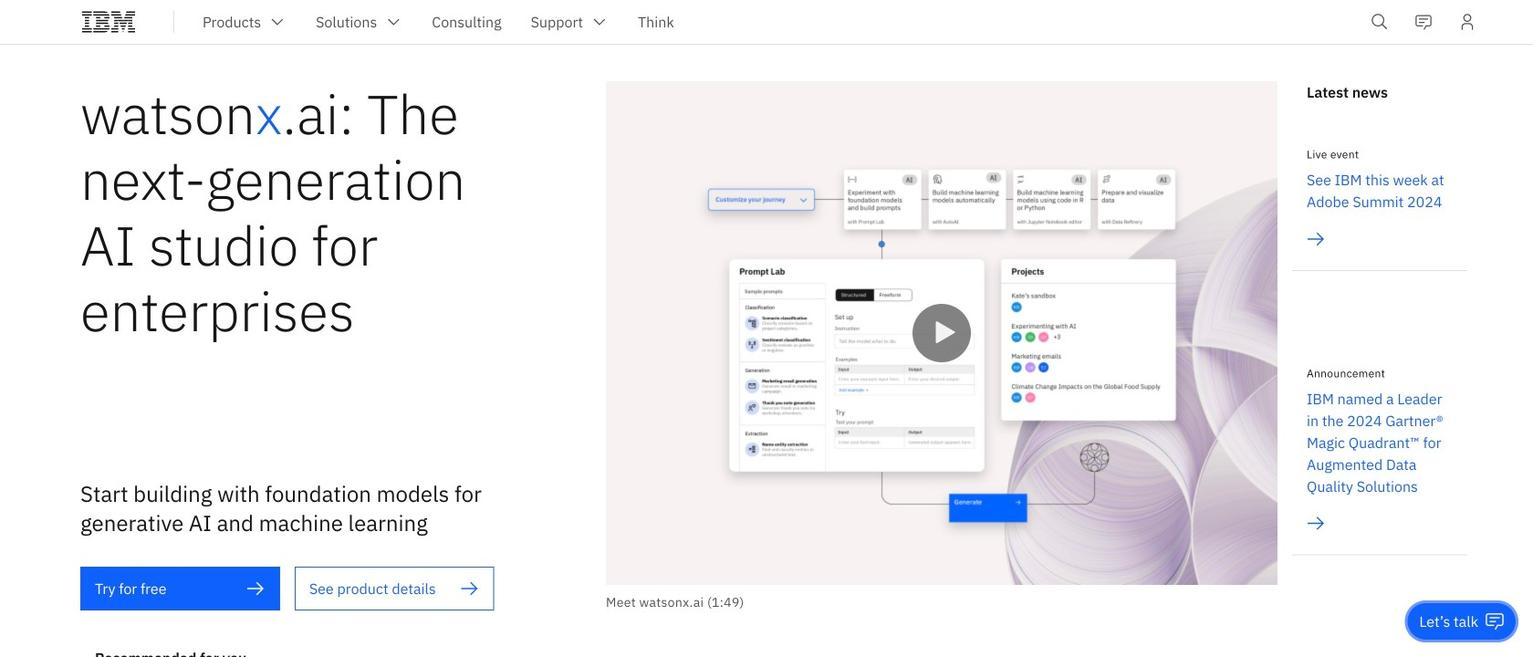 Task type: locate. For each thing, give the bounding box(es) containing it.
let's talk element
[[1420, 612, 1479, 632]]



Task type: vqa. For each thing, say whether or not it's contained in the screenshot.
Your privacy choices Element
no



